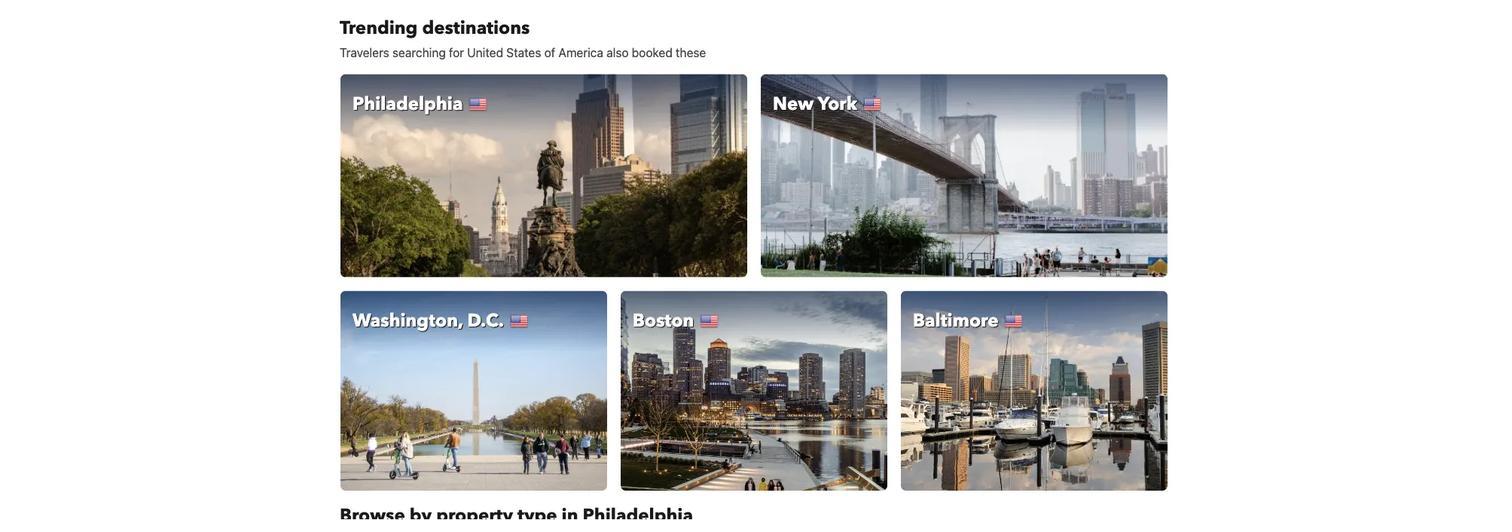 Task type: vqa. For each thing, say whether or not it's contained in the screenshot.
"also"
yes



Task type: describe. For each thing, give the bounding box(es) containing it.
america
[[559, 45, 603, 59]]

these
[[676, 45, 706, 59]]

of
[[544, 45, 555, 59]]

washington, d.c. link
[[340, 290, 608, 492]]

baltimore link
[[900, 290, 1169, 492]]

also
[[607, 45, 629, 59]]

new
[[773, 92, 814, 117]]

united
[[467, 45, 503, 59]]

philadelphia link
[[340, 73, 748, 278]]

booked
[[632, 45, 673, 59]]

york
[[818, 92, 858, 117]]

states
[[506, 45, 541, 59]]



Task type: locate. For each thing, give the bounding box(es) containing it.
searching
[[393, 45, 446, 59]]

new york
[[773, 92, 858, 117]]

washington, d.c.
[[353, 309, 504, 334]]

trending
[[340, 16, 418, 41]]

new york link
[[760, 73, 1169, 278]]

boston link
[[620, 290, 888, 492]]

boston
[[633, 309, 694, 334]]

baltimore
[[913, 309, 999, 334]]

travelers
[[340, 45, 389, 59]]

trending destinations travelers searching for united states of america also booked these
[[340, 16, 706, 59]]

washington,
[[353, 309, 463, 334]]

for
[[449, 45, 464, 59]]

philadelphia
[[353, 92, 463, 117]]

destinations
[[422, 16, 530, 41]]

d.c.
[[468, 309, 504, 334]]



